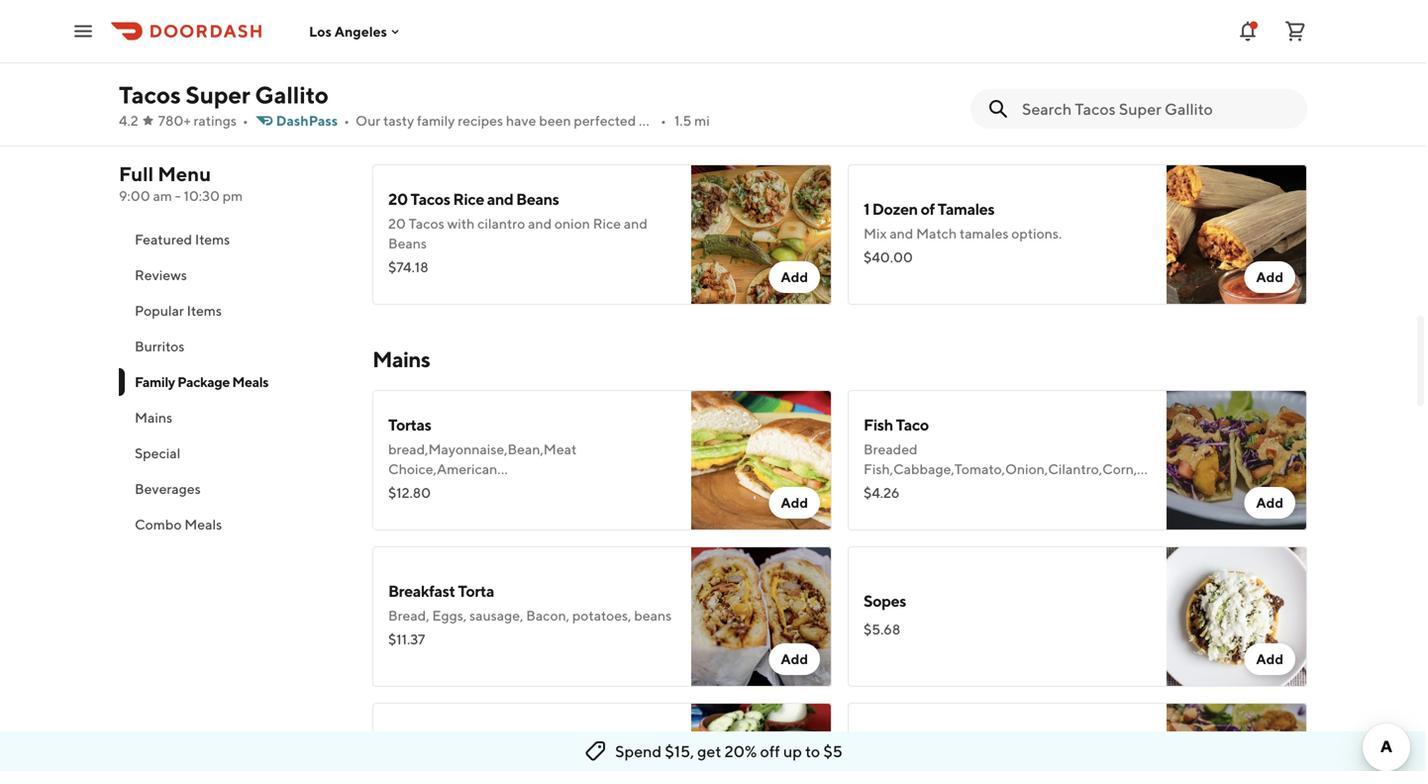 Task type: locate. For each thing, give the bounding box(es) containing it.
cheese,lettuce,tomato,onion
[[388, 481, 579, 497]]

nacho
[[501, 754, 540, 771]]

$12.80 down choice,american
[[388, 485, 431, 501]]

and up cilantro on the left
[[487, 190, 513, 208]]

eggs,
[[432, 608, 467, 624]]

1 vertical spatial mains
[[135, 410, 172, 426]]

fish taco image
[[1167, 390, 1307, 531]]

taco up breaded
[[896, 415, 929, 434]]

2 vertical spatial tacos
[[409, 215, 444, 232]]

special button
[[119, 436, 349, 471]]

add button for eggs,
[[769, 644, 820, 675]]

reviews button
[[119, 258, 349, 293]]

-
[[175, 188, 181, 204]]

open menu image
[[71, 19, 95, 43]]

0 vertical spatial taco
[[896, 415, 929, 434]]

meals down "burritos" button
[[232, 374, 269, 390]]

0 vertical spatial 20
[[388, 190, 408, 208]]

super
[[186, 81, 250, 109]]

add button for cheese,lettuce,tomato,onion
[[769, 487, 820, 519]]

0 vertical spatial mains
[[372, 347, 430, 372]]

•
[[243, 112, 248, 129], [344, 112, 350, 129], [661, 112, 666, 129]]

2 $12.80 from the top
[[388, 485, 431, 501]]

mains down the 'burritos'
[[135, 410, 172, 426]]

mains
[[372, 347, 430, 372], [135, 410, 172, 426]]

• left 1.5
[[661, 112, 666, 129]]

tacos super gallito
[[119, 81, 329, 109]]

1 vertical spatial 20
[[388, 215, 406, 232]]

family package meals down "burritos" button
[[135, 374, 269, 390]]

add for and
[[781, 269, 808, 285]]

3 • from the left
[[661, 112, 666, 129]]

0 vertical spatial family
[[372, 121, 436, 147]]

meals right "combo"
[[184, 516, 222, 533]]

1 horizontal spatial family
[[372, 121, 436, 147]]

taco
[[896, 415, 929, 434], [917, 728, 949, 747]]

0 vertical spatial tacos
[[119, 81, 181, 109]]

1 horizontal spatial meals
[[232, 374, 269, 390]]

$5.68
[[864, 621, 901, 638]]

add
[[781, 269, 808, 285], [1256, 269, 1284, 285], [781, 495, 808, 511], [1256, 495, 1284, 511], [781, 651, 808, 668], [1256, 651, 1284, 668]]

20
[[388, 190, 408, 208], [388, 215, 406, 232]]

0 vertical spatial $12.80
[[388, 13, 431, 30]]

family package meals up with in the left top of the page
[[372, 121, 583, 147]]

tacos up with in the left top of the page
[[411, 190, 450, 208]]

torta
[[458, 582, 494, 601]]

sausage,
[[469, 608, 523, 624]]

tacos left with in the left top of the page
[[409, 215, 444, 232]]

and down 'dozen'
[[890, 225, 913, 242]]

1 horizontal spatial family package meals
[[372, 121, 583, 147]]

1 horizontal spatial rice
[[593, 215, 621, 232]]

$40.00
[[864, 249, 913, 265]]

and
[[487, 190, 513, 208], [528, 215, 552, 232], [624, 215, 648, 232], [890, 225, 913, 242]]

special up beverages
[[135, 445, 181, 462]]

tacos up 4.2
[[119, 81, 181, 109]]

$4.26
[[864, 485, 900, 501]]

special down breaded
[[864, 481, 909, 497]]

reviews
[[135, 267, 187, 283]]

0 horizontal spatial family
[[135, 374, 175, 390]]

full
[[119, 162, 154, 186]]

beans up onion
[[516, 190, 559, 208]]

items
[[195, 231, 230, 248], [187, 303, 222, 319]]

0 vertical spatial special
[[135, 445, 181, 462]]

1 vertical spatial $12.80
[[388, 485, 431, 501]]

2 vertical spatial meals
[[184, 516, 222, 533]]

mix
[[864, 225, 887, 242]]

menu
[[158, 162, 211, 186]]

package up with in the left top of the page
[[440, 121, 522, 147]]

rice
[[453, 190, 484, 208], [593, 215, 621, 232]]

items right popular
[[187, 303, 222, 319]]

family right dashpass •
[[372, 121, 436, 147]]

to
[[805, 742, 820, 761]]

$5
[[823, 742, 843, 761]]

tacos
[[119, 81, 181, 109], [411, 190, 450, 208], [409, 215, 444, 232]]

1 vertical spatial package
[[177, 374, 230, 390]]

1 vertical spatial special
[[864, 481, 909, 497]]

$12.80 right the angeles
[[388, 13, 431, 30]]

tortas image
[[691, 390, 832, 531]]

featured items
[[135, 231, 230, 248]]

mains inside the 'mains' button
[[135, 410, 172, 426]]

and right onion
[[624, 215, 648, 232]]

family package meals
[[372, 121, 583, 147], [135, 374, 269, 390]]

• right ratings
[[243, 112, 248, 129]]

0 horizontal spatial special
[[135, 445, 181, 462]]

rice up with in the left top of the page
[[453, 190, 484, 208]]

package down "burritos" button
[[177, 374, 230, 390]]

780+
[[158, 112, 191, 129]]

special
[[135, 445, 181, 462], [864, 481, 909, 497]]

sour
[[645, 754, 672, 771]]

1 horizontal spatial mains
[[372, 347, 430, 372]]

los angeles
[[309, 23, 387, 39]]

$11.37
[[388, 631, 425, 648]]

spend $15, get 20% off up to $5
[[615, 742, 843, 761]]

angeles
[[335, 23, 387, 39]]

0 vertical spatial beans
[[516, 190, 559, 208]]

0 vertical spatial package
[[440, 121, 522, 147]]

taco right the shrimp
[[917, 728, 949, 747]]

mains up tortas
[[372, 347, 430, 372]]

taco for fish
[[896, 415, 929, 434]]

1 horizontal spatial special
[[864, 481, 909, 497]]

beans
[[634, 608, 672, 624]]

1 20 from the top
[[388, 190, 408, 208]]

with
[[447, 215, 475, 232]]

fish
[[864, 415, 893, 434]]

• right dashpass
[[344, 112, 350, 129]]

$74.18
[[388, 259, 428, 275]]

1 $12.80 from the top
[[388, 13, 431, 30]]

0 horizontal spatial meals
[[184, 516, 222, 533]]

2 horizontal spatial •
[[661, 112, 666, 129]]

0 vertical spatial meals
[[526, 121, 583, 147]]

special inside button
[[135, 445, 181, 462]]

0 horizontal spatial mains
[[135, 410, 172, 426]]

0 horizontal spatial rice
[[453, 190, 484, 208]]

items for featured items
[[195, 231, 230, 248]]

1 horizontal spatial •
[[344, 112, 350, 129]]

2 horizontal spatial meals
[[526, 121, 583, 147]]

cilantro
[[477, 215, 525, 232]]

package
[[440, 121, 522, 147], [177, 374, 230, 390]]

family
[[372, 121, 436, 147], [135, 374, 175, 390]]

1 horizontal spatial package
[[440, 121, 522, 147]]

1 vertical spatial items
[[187, 303, 222, 319]]

taco inside fish taco breaded fish,cabbage,tomato,onion,cilantro,corn,and special sauce
[[896, 415, 929, 434]]

featured items button
[[119, 222, 349, 258]]

0 vertical spatial items
[[195, 231, 230, 248]]

0 horizontal spatial beans
[[388, 235, 427, 252]]

$12.80
[[388, 13, 431, 30], [388, 485, 431, 501]]

beans
[[516, 190, 559, 208], [388, 235, 427, 252]]

0 horizontal spatial package
[[177, 374, 230, 390]]

fish,cabbage,tomato,onion,cilantro,corn,and
[[864, 461, 1161, 477]]

onion
[[555, 215, 590, 232]]

los angeles button
[[309, 23, 403, 39]]

items up reviews button
[[195, 231, 230, 248]]

add button for tamales
[[1244, 261, 1295, 293]]

beans up $74.18
[[388, 235, 427, 252]]

1 vertical spatial rice
[[593, 215, 621, 232]]

cheese
[[452, 728, 505, 747]]

meals up onion
[[526, 121, 583, 147]]

special inside fish taco breaded fish,cabbage,tomato,onion,cilantro,corn,and special sauce
[[864, 481, 909, 497]]

9:00
[[119, 188, 150, 204]]

bread,
[[388, 608, 429, 624]]

rice right onion
[[593, 215, 621, 232]]

0 horizontal spatial •
[[243, 112, 248, 129]]

add button for fish,cabbage,tomato,onion,cilantro,corn,and
[[1244, 487, 1295, 519]]

meals inside button
[[184, 516, 222, 533]]

1 vertical spatial taco
[[917, 728, 949, 747]]

20 tacos rice and beans image
[[691, 164, 832, 305]]

meals
[[526, 121, 583, 147], [232, 374, 269, 390], [184, 516, 222, 533]]

family down the 'burritos'
[[135, 374, 175, 390]]

0 horizontal spatial family package meals
[[135, 374, 269, 390]]

get
[[697, 742, 721, 761]]

mains button
[[119, 400, 349, 436]]

breakfast torta image
[[691, 547, 832, 687]]

1 horizontal spatial beans
[[516, 190, 559, 208]]

mexican
[[590, 754, 642, 771]]

2 • from the left
[[344, 112, 350, 129]]

0 vertical spatial family package meals
[[372, 121, 583, 147]]



Task type: vqa. For each thing, say whether or not it's contained in the screenshot.
Angeles
yes



Task type: describe. For each thing, give the bounding box(es) containing it.
featured
[[135, 231, 192, 248]]

1.5
[[674, 112, 692, 129]]

1 vertical spatial tacos
[[411, 190, 450, 208]]

• 1.5 mi
[[661, 112, 710, 129]]

1 vertical spatial family package meals
[[135, 374, 269, 390]]

potatoes,
[[572, 608, 631, 624]]

beverages
[[135, 481, 201, 497]]

780+ ratings •
[[158, 112, 248, 129]]

burritos button
[[119, 329, 349, 364]]

combo meals button
[[119, 507, 349, 543]]

beverages button
[[119, 471, 349, 507]]

1 dozen of tamales image
[[1167, 164, 1307, 305]]

shrimp
[[864, 728, 914, 747]]

taco for shrimp
[[917, 728, 949, 747]]

choice,american
[[388, 461, 497, 477]]

up
[[783, 742, 802, 761]]

1 • from the left
[[243, 112, 248, 129]]

tortas
[[388, 415, 431, 434]]

off
[[760, 742, 780, 761]]

1 vertical spatial beans
[[388, 235, 427, 252]]

tortas bread,mayonnaise,bean,meat choice,american cheese,lettuce,tomato,onion
[[388, 415, 579, 497]]

notification bell image
[[1236, 19, 1260, 43]]

ratings
[[194, 112, 237, 129]]

breaded
[[864, 441, 918, 458]]

bacon,
[[526, 608, 570, 624]]

burrito image
[[691, 0, 832, 79]]

(
[[444, 728, 449, 747]]

am
[[153, 188, 172, 204]]

0 items, open order cart image
[[1284, 19, 1307, 43]]

bread,mayonnaise,bean,meat
[[388, 441, 577, 458]]

match
[[916, 225, 957, 242]]

add for tamales
[[1256, 269, 1284, 285]]

spend
[[615, 742, 662, 761]]

dozen
[[872, 200, 918, 218]]

of
[[921, 200, 935, 218]]

cheese
[[542, 754, 587, 771]]

popular items button
[[119, 293, 349, 329]]

1 vertical spatial meals
[[232, 374, 269, 390]]

1
[[864, 200, 870, 218]]

10:30
[[184, 188, 220, 204]]

dashpass •
[[276, 112, 350, 129]]

and left onion
[[528, 215, 552, 232]]

nachos ( cheese only) homemade chips nacho cheese mexican sour
[[388, 728, 672, 772]]

breakfast
[[388, 582, 455, 601]]

add button for and
[[769, 261, 820, 293]]

add for eggs,
[[781, 651, 808, 668]]

options.
[[1011, 225, 1062, 242]]

20 tacos rice and beans 20 tacos with cilantro and onion  rice and beans $74.18
[[388, 190, 648, 275]]

pm
[[223, 188, 243, 204]]

chips
[[465, 754, 498, 771]]

tamales
[[960, 225, 1009, 242]]

add for fish,cabbage,tomato,onion,cilantro,corn,and
[[1256, 495, 1284, 511]]

sopes image
[[1167, 547, 1307, 687]]

nachos ( cheese only) image
[[691, 703, 832, 772]]

shrimp taco
[[864, 728, 949, 747]]

4.2
[[119, 112, 138, 129]]

breakfast torta bread, eggs, sausage, bacon, potatoes, beans $11.37
[[388, 582, 672, 648]]

add for cheese,lettuce,tomato,onion
[[781, 495, 808, 511]]

fish taco breaded fish,cabbage,tomato,onion,cilantro,corn,and special sauce
[[864, 415, 1161, 497]]

tamales
[[938, 200, 995, 218]]

mi
[[694, 112, 710, 129]]

and inside 1 dozen of tamales mix and match tamales options. $40.00
[[890, 225, 913, 242]]

combo
[[135, 516, 182, 533]]

gallito
[[255, 81, 329, 109]]

popular
[[135, 303, 184, 319]]

20%
[[725, 742, 757, 761]]

1 vertical spatial family
[[135, 374, 175, 390]]

0 vertical spatial rice
[[453, 190, 484, 208]]

popular items
[[135, 303, 222, 319]]

only)
[[508, 728, 547, 747]]

1 dozen of tamales mix and match tamales options. $40.00
[[864, 200, 1062, 265]]

sauce
[[912, 481, 951, 497]]

los
[[309, 23, 332, 39]]

sopes
[[864, 592, 906, 611]]

nachos
[[388, 728, 441, 747]]

Item Search search field
[[1022, 98, 1291, 120]]

$15,
[[665, 742, 694, 761]]

items for popular items
[[187, 303, 222, 319]]

homemade
[[388, 754, 462, 771]]

full menu 9:00 am - 10:30 pm
[[119, 162, 243, 204]]

shrimp taco image
[[1167, 703, 1307, 772]]

combo meals
[[135, 516, 222, 533]]

burritos
[[135, 338, 185, 355]]

2 20 from the top
[[388, 215, 406, 232]]

dashpass
[[276, 112, 338, 129]]



